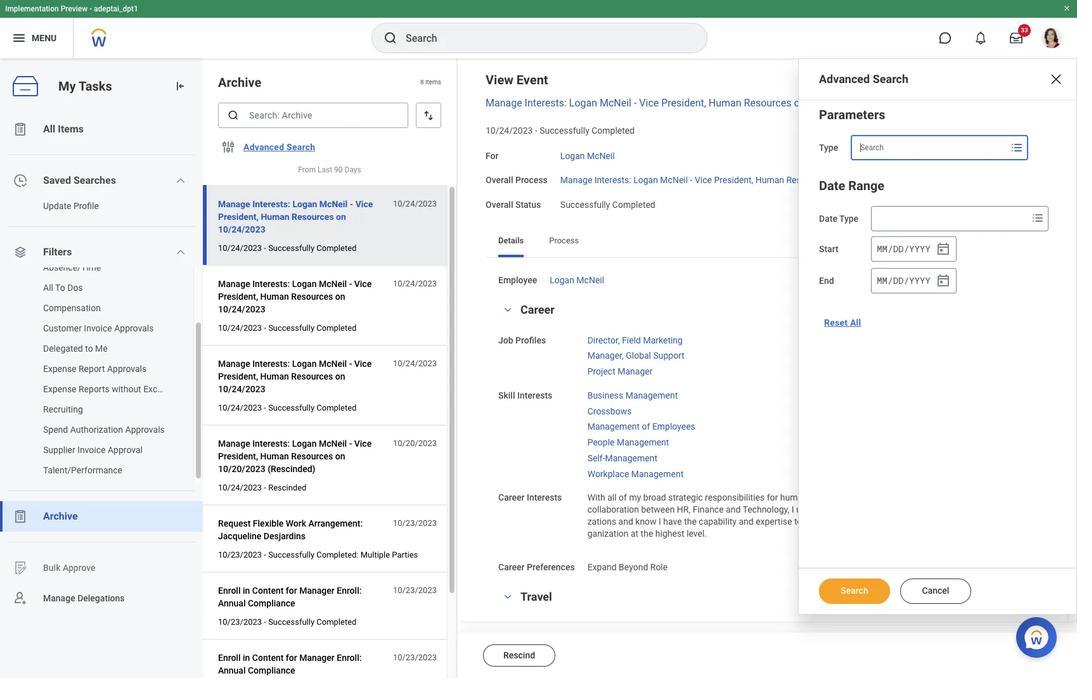 Task type: describe. For each thing, give the bounding box(es) containing it.
status
[[515, 200, 541, 210]]

search image
[[383, 30, 398, 46]]

date for date range
[[819, 178, 845, 193]]

and right finance
[[726, 505, 741, 515]]

preferences
[[527, 563, 575, 573]]

1 enroll in content for manager enroll: annual compliance button from the top
[[218, 583, 386, 611]]

completed for 3rd the manage interests: logan mcneil - vice president, human resources on 10/24/2023 button from the top of the item list element
[[317, 403, 357, 413]]

approvals for expense report approvals
[[107, 364, 147, 374]]

overall for overall status
[[486, 200, 513, 210]]

end
[[819, 276, 834, 286]]

clock check image
[[13, 173, 28, 188]]

overall for overall process
[[486, 175, 513, 185]]

items selected list for job profiles
[[588, 333, 705, 378]]

supplier
[[43, 445, 75, 455]]

resources for first the manage interests: logan mcneil - vice president, human resources on 10/24/2023 button
[[292, 212, 334, 222]]

absence/time
[[43, 263, 101, 273]]

2 horizontal spatial search
[[873, 72, 909, 86]]

enroll for second enroll in content for manager enroll: annual compliance button from the bottom of the item list element
[[218, 586, 241, 596]]

10/24/2023 - successfully completed for first the manage interests: logan mcneil - vice president, human resources on 10/24/2023 button
[[218, 244, 357, 253]]

career interests
[[498, 493, 562, 503]]

job
[[498, 335, 513, 345]]

and down the "technology,"
[[739, 517, 754, 527]]

human for 3rd the manage interests: logan mcneil - vice president, human resources on 10/24/2023 button from the top of the item list element
[[260, 372, 289, 382]]

role
[[650, 563, 668, 573]]

travel button
[[521, 590, 552, 604]]

manage interests: logan mcneil - vice president, human resources on 10/20/2023 (rescinded) button
[[218, 436, 386, 477]]

0 vertical spatial my
[[629, 493, 641, 503]]

successes
[[845, 517, 887, 527]]

1 vertical spatial manage interests: logan mcneil - vice president, human resources on 10/24/2023 link
[[560, 173, 890, 185]]

all for all to dos
[[43, 283, 53, 293]]

understand
[[796, 505, 841, 515]]

expertise
[[756, 517, 792, 527]]

to inside button
[[85, 344, 93, 354]]

know
[[636, 517, 657, 527]]

for
[[486, 151, 499, 161]]

request flexible work arrangement: jacqueline desjardins button
[[218, 516, 386, 544]]

0 vertical spatial the
[[843, 505, 856, 515]]

expense for expense reports without exceptions
[[43, 384, 76, 394]]

10/20/2023 inside manage interests: logan mcneil - vice president, human resources on 10/20/2023 (rescinded)
[[218, 464, 266, 474]]

type inside "parameters" group
[[819, 143, 838, 153]]

mm for start
[[877, 243, 888, 255]]

work
[[286, 519, 306, 529]]

search image
[[227, 109, 240, 122]]

range
[[849, 178, 885, 193]]

profile
[[73, 201, 99, 211]]

advanced inside button
[[243, 142, 284, 152]]

expense for expense report approvals
[[43, 364, 76, 374]]

human for first the manage interests: logan mcneil - vice president, human resources on 10/24/2023 button
[[261, 212, 290, 222]]

approvals for spend authorization approvals
[[125, 425, 165, 435]]

0 horizontal spatial i
[[659, 517, 661, 527]]

1 manage interests: logan mcneil - vice president, human resources on 10/24/2023 button from the top
[[218, 197, 386, 237]]

0 vertical spatial of
[[642, 422, 650, 432]]

preview
[[61, 4, 88, 13]]

overall status
[[486, 200, 541, 210]]

enroll for first enroll in content for manager enroll: annual compliance button from the bottom
[[218, 653, 241, 663]]

authorization
[[70, 425, 123, 435]]

archive button
[[0, 502, 203, 532]]

perspective image
[[13, 245, 28, 260]]

desjardins
[[264, 531, 306, 542]]

in for first enroll in content for manager enroll: annual compliance button from the bottom
[[243, 653, 250, 663]]

0 horizontal spatial of
[[619, 493, 627, 503]]

prompts image
[[1010, 140, 1025, 155]]

delegated to me
[[43, 344, 108, 354]]

start group
[[871, 237, 957, 262]]

advanced search inside button
[[243, 142, 315, 152]]

view event
[[486, 72, 548, 88]]

inbox large image
[[1010, 32, 1023, 44]]

implementation
[[5, 4, 59, 13]]

expanded
[[918, 517, 957, 527]]

talent/performance
[[43, 465, 122, 476]]

customer invoice approvals
[[43, 323, 154, 334]]

rescinded
[[268, 483, 307, 493]]

2 horizontal spatial to
[[976, 517, 984, 527]]

between
[[641, 505, 675, 515]]

2 an from the left
[[1005, 517, 1014, 527]]

yyyy for start
[[909, 243, 931, 255]]

manage inside list
[[43, 593, 75, 603]]

notifications large image
[[975, 32, 987, 44]]

global
[[626, 351, 651, 361]]

1 horizontal spatial i
[[792, 505, 794, 515]]

support
[[653, 351, 685, 361]]

with
[[588, 493, 605, 503]]

0 vertical spatial 10/20/2023
[[393, 439, 437, 448]]

crossbows link
[[588, 404, 632, 416]]

items
[[58, 123, 84, 135]]

completed:
[[317, 550, 359, 560]]

parlay
[[805, 517, 828, 527]]

on for first the manage interests: logan mcneil - vice president, human resources on 10/24/2023 button
[[336, 212, 346, 222]]

expand beyond role
[[588, 563, 668, 573]]

delegated to me button
[[0, 339, 181, 359]]

expense reports without exceptions
[[43, 384, 187, 394]]

10/24/2023 - successfully completed for second the manage interests: logan mcneil - vice president, human resources on 10/24/2023 button from the bottom of the item list element
[[218, 323, 357, 333]]

days
[[345, 165, 361, 174]]

close environment banner image
[[1063, 4, 1071, 12]]

vice for manage interests: logan mcneil - vice president, human resources on 10/20/2023 (rescinded) button
[[354, 439, 372, 449]]

parameters
[[819, 107, 886, 122]]

self-
[[588, 453, 605, 463]]

workplace management link
[[588, 466, 684, 479]]

enroll in content for manager enroll: annual compliance for second enroll in content for manager enroll: annual compliance button from the bottom of the item list element
[[218, 586, 362, 609]]

type inside date range 'group'
[[839, 214, 859, 224]]

management of employees link
[[588, 419, 695, 432]]

2 vertical spatial of
[[956, 505, 964, 515]]

job profiles
[[498, 335, 546, 345]]

10/23/2023 - successfully completed: multiple parties
[[218, 550, 418, 560]]

yyyy for end
[[909, 274, 931, 286]]

all items button
[[0, 114, 203, 145]]

arrangement:
[[308, 519, 363, 529]]

clipboard image
[[13, 122, 28, 137]]

broad
[[643, 493, 666, 503]]

have
[[663, 517, 682, 527]]

reset all
[[824, 318, 861, 328]]

our
[[978, 505, 991, 515]]

skill
[[498, 390, 515, 401]]

recruiting
[[43, 405, 83, 415]]

and up organi
[[1009, 493, 1024, 503]]

1 horizontal spatial all
[[967, 505, 976, 515]]

1 horizontal spatial search
[[841, 586, 869, 596]]

logan mcneil for 10/24/2023 - successfully completed
[[560, 151, 615, 161]]

all for all items
[[43, 123, 55, 135]]

filters button
[[0, 237, 203, 268]]

tasks
[[79, 78, 112, 94]]

resources inside manage interests: logan mcneil - vice president, human resources on 10/24/2023 link
[[787, 175, 828, 185]]

vice for second the manage interests: logan mcneil - vice president, human resources on 10/24/2023 button from the bottom of the item list element
[[354, 279, 372, 289]]

interests for skill interests
[[517, 390, 552, 401]]

rename image
[[13, 561, 28, 576]]

chevron down image inside 'career' group
[[500, 305, 516, 314]]

compliance for first enroll in content for manager enroll: annual compliance button from the bottom
[[248, 666, 295, 676]]

on for 3rd the manage interests: logan mcneil - vice president, human resources on 10/24/2023 button from the top of the item list element
[[335, 372, 345, 382]]

highest
[[655, 529, 685, 539]]

logan mcneil link for process
[[550, 273, 604, 285]]

management for self-
[[605, 453, 658, 463]]

list containing all items
[[0, 114, 203, 614]]

business
[[588, 390, 623, 401]]

yes element
[[608, 620, 622, 633]]

from
[[298, 165, 316, 174]]

1 vertical spatial manager
[[299, 586, 335, 596]]

searches
[[74, 174, 116, 186]]

president, inside manage interests: logan mcneil - vice president, human resources on 10/20/2023 (rescinded)
[[218, 452, 258, 462]]

project manager link
[[588, 364, 653, 377]]

career button
[[521, 303, 555, 316]]

archive inside 'button'
[[43, 510, 78, 522]]

central
[[858, 505, 885, 515]]

technology,
[[743, 505, 790, 515]]

career for career interests
[[498, 493, 525, 503]]

mm / dd / yyyy for end
[[877, 274, 931, 286]]

advanced search button
[[238, 134, 320, 160]]

search button
[[819, 579, 890, 604]]

vice for 3rd the manage interests: logan mcneil - vice president, human resources on 10/24/2023 button from the top of the item list element
[[354, 359, 372, 369]]

career for career
[[521, 303, 555, 316]]

search inside item list element
[[287, 142, 315, 152]]

travel group
[[498, 590, 1030, 678]]

nervous
[[887, 505, 919, 515]]

interests: for 3rd the manage interests: logan mcneil - vice president, human resources on 10/24/2023 button from the top of the item list element
[[252, 359, 290, 369]]

2 manage interests: logan mcneil - vice president, human resources on 10/24/2023 button from the top
[[218, 277, 386, 317]]

management,
[[839, 493, 893, 503]]

management for workplace
[[631, 469, 684, 479]]

start
[[819, 244, 839, 254]]

beyond
[[619, 563, 648, 573]]

spend authorization approvals
[[43, 425, 165, 435]]

project
[[588, 367, 616, 377]]

manager inside 'career' group
[[618, 367, 653, 377]]

request
[[218, 519, 251, 529]]

0 vertical spatial chevron down image
[[176, 247, 186, 257]]

parameters group
[[819, 105, 1056, 160]]

0 horizontal spatial process
[[515, 175, 548, 185]]

crossbows
[[588, 406, 632, 416]]

interests: for second the manage interests: logan mcneil - vice president, human resources on 10/24/2023 button from the bottom of the item list element
[[252, 279, 290, 289]]

enroll: for second enroll in content for manager enroll: annual compliance button from the bottom of the item list element
[[337, 586, 362, 596]]

0 vertical spatial all
[[608, 493, 617, 503]]

2 vertical spatial manager
[[299, 653, 335, 663]]

systems
[[921, 505, 954, 515]]

jacqueline
[[218, 531, 261, 542]]

in for second enroll in content for manager enroll: annual compliance button from the bottom of the item list element
[[243, 586, 250, 596]]



Task type: vqa. For each thing, say whether or not it's contained in the screenshot.
the All related to All To Dos
yes



Task type: locate. For each thing, give the bounding box(es) containing it.
resources inside manage interests: logan mcneil - vice president, human resources on 10/20/2023 (rescinded)
[[291, 452, 333, 462]]

management inside business management link
[[626, 390, 678, 401]]

update profile button
[[0, 196, 190, 216]]

bulk
[[43, 563, 61, 573]]

all inside "all items" button
[[43, 123, 55, 135]]

enroll in content for manager enroll: annual compliance up 10/23/2023 - successfully completed
[[218, 586, 362, 609]]

logan mcneil up overall status element
[[560, 151, 615, 161]]

0 horizontal spatial the
[[641, 529, 653, 539]]

all right reset
[[850, 318, 861, 328]]

x image
[[1049, 72, 1064, 87]]

0 vertical spatial career
[[521, 303, 555, 316]]

1 an from the left
[[906, 517, 916, 527]]

0 vertical spatial manage interests: logan mcneil - vice president, human resources on 10/24/2023 link
[[486, 97, 862, 109]]

/
[[888, 243, 893, 255], [904, 243, 909, 255], [888, 274, 893, 286], [904, 274, 909, 286]]

approvals up without
[[107, 364, 147, 374]]

archive right clipboard icon
[[43, 510, 78, 522]]

yyyy down start group
[[909, 274, 931, 286]]

profile logan mcneil element
[[1034, 24, 1070, 52]]

completed for second the manage interests: logan mcneil - vice president, human resources on 10/24/2023 button from the bottom of the item list element
[[317, 323, 357, 333]]

clipboard image
[[13, 509, 28, 524]]

items selected list
[[588, 333, 705, 378], [588, 388, 716, 480]]

1 responsibilities from the left
[[705, 493, 765, 503]]

2 annual from the top
[[218, 666, 246, 676]]

expense inside expense report approvals button
[[43, 364, 76, 374]]

employees
[[652, 422, 695, 432]]

0 vertical spatial advanced search
[[819, 72, 909, 86]]

calendar image for start
[[936, 242, 951, 257]]

1 vertical spatial for
[[286, 586, 297, 596]]

all
[[608, 493, 617, 503], [967, 505, 976, 515]]

reports
[[79, 384, 110, 394]]

manager down 10/23/2023 - successfully completed
[[299, 653, 335, 663]]

1 horizontal spatial process
[[549, 236, 579, 245]]

president,
[[661, 97, 706, 109], [714, 175, 753, 185], [218, 212, 259, 222], [218, 292, 258, 302], [218, 372, 258, 382], [218, 452, 258, 462]]

1 vertical spatial of
[[619, 493, 627, 503]]

0 horizontal spatial my
[[629, 493, 641, 503]]

employee
[[498, 275, 537, 285]]

1 date from the top
[[819, 178, 845, 193]]

0 vertical spatial type
[[819, 143, 838, 153]]

1 vertical spatial logan mcneil
[[550, 275, 604, 285]]

2 enroll in content for manager enroll: annual compliance from the top
[[218, 653, 362, 676]]

0 vertical spatial advanced
[[819, 72, 870, 86]]

10/23/2023 for first enroll in content for manager enroll: annual compliance button from the bottom
[[393, 653, 437, 663]]

10/24/2023 - successfully completed for 3rd the manage interests: logan mcneil - vice president, human resources on 10/24/2023 button from the top of the item list element
[[218, 403, 357, 413]]

1 content from the top
[[252, 586, 284, 596]]

logan mcneil for process
[[550, 275, 604, 285]]

all left items
[[43, 123, 55, 135]]

items
[[426, 79, 441, 86]]

mcneil inside manage interests: logan mcneil - vice president, human resources on 10/20/2023 (rescinded)
[[319, 439, 347, 449]]

chevron down image
[[176, 176, 186, 186], [500, 593, 516, 602]]

2 yyyy from the top
[[909, 274, 931, 286]]

all inside all to dos button
[[43, 283, 53, 293]]

management down management of employees
[[617, 438, 669, 448]]

me
[[95, 344, 108, 354]]

content up 10/23/2023 - successfully completed
[[252, 586, 284, 596]]

of up role
[[956, 505, 964, 515]]

0 vertical spatial mm / dd / yyyy
[[877, 243, 931, 255]]

career group
[[498, 302, 1030, 575]]

management up broad
[[631, 469, 684, 479]]

responsibilities up our
[[947, 493, 1007, 503]]

for for second enroll in content for manager enroll: annual compliance button from the bottom of the item list element
[[286, 586, 297, 596]]

1 mm / dd / yyyy from the top
[[877, 243, 931, 255]]

completed for first the manage interests: logan mcneil - vice president, human resources on 10/24/2023 button
[[317, 244, 357, 253]]

manager down the "manager, global support"
[[618, 367, 653, 377]]

advanced up the parameters
[[819, 72, 870, 86]]

logan mcneil up career button
[[550, 275, 604, 285]]

and
[[1009, 493, 1024, 503], [726, 505, 741, 515], [619, 517, 633, 527], [739, 517, 754, 527]]

advanced search
[[819, 72, 909, 86], [243, 142, 315, 152]]

dd for start
[[893, 243, 904, 255]]

10/24/2023 - rescinded
[[218, 483, 307, 493]]

for for first enroll in content for manager enroll: annual compliance button from the bottom
[[286, 653, 297, 663]]

overall down for
[[486, 175, 513, 185]]

interests left with
[[527, 493, 562, 503]]

chevron down image
[[176, 247, 186, 257], [500, 305, 516, 314]]

logan inside manage interests: logan mcneil - vice president, human resources on 10/20/2023 (rescinded)
[[292, 439, 317, 449]]

absence/time button
[[0, 257, 181, 278]]

role
[[959, 517, 974, 527]]

2 calendar image from the top
[[936, 273, 951, 289]]

manage interests: logan mcneil - vice president, human resources on 10/24/2023 button
[[218, 197, 386, 237], [218, 277, 386, 317], [218, 356, 386, 397]]

and up 'at'
[[619, 517, 633, 527]]

of up collaboration
[[619, 493, 627, 503]]

content down 10/23/2023 - successfully completed
[[252, 653, 284, 663]]

date for date type
[[819, 214, 838, 224]]

update profile
[[43, 201, 99, 211]]

dialog
[[798, 58, 1077, 615]]

cancel
[[922, 586, 950, 596]]

1 enroll in content for manager enroll: annual compliance from the top
[[218, 586, 362, 609]]

0 vertical spatial calendar image
[[936, 242, 951, 257]]

for
[[767, 493, 778, 503], [286, 586, 297, 596], [286, 653, 297, 663]]

cancel button
[[900, 579, 971, 604]]

(rescinded)
[[268, 464, 315, 474]]

8
[[420, 79, 424, 86]]

list containing absence/time
[[0, 257, 203, 481]]

enroll: for first enroll in content for manager enroll: annual compliance button from the bottom
[[337, 653, 362, 663]]

0 vertical spatial content
[[252, 586, 284, 596]]

successfully inside overall status element
[[560, 200, 610, 210]]

1 horizontal spatial to
[[794, 517, 802, 527]]

mm / dd / yyyy up end 'group'
[[877, 243, 931, 255]]

Search: Archive text field
[[218, 103, 408, 128]]

1 vertical spatial search
[[287, 142, 315, 152]]

items selected list for skill interests
[[588, 388, 716, 480]]

0 horizontal spatial all
[[608, 493, 617, 503]]

enroll in content for manager enroll: annual compliance for first enroll in content for manager enroll: annual compliance button from the bottom
[[218, 653, 362, 676]]

enroll in content for manager enroll: annual compliance button down 10/23/2023 - successfully completed
[[218, 651, 386, 678]]

approvals down compensation button at left top
[[114, 323, 154, 334]]

view
[[486, 72, 514, 88]]

advanced search up the parameters
[[819, 72, 909, 86]]

business management link
[[588, 388, 678, 401]]

approvals inside button
[[125, 425, 165, 435]]

1 expense from the top
[[43, 364, 76, 374]]

1 horizontal spatial chevron down image
[[500, 305, 516, 314]]

advanced right configure icon
[[243, 142, 284, 152]]

i
[[792, 505, 794, 515], [659, 517, 661, 527]]

saved
[[43, 174, 71, 186]]

manage interests: logan mcneil - vice president, human resources on 10/24/2023 link
[[486, 97, 862, 109], [560, 173, 890, 185]]

to down our
[[976, 517, 984, 527]]

0 vertical spatial chevron down image
[[176, 176, 186, 186]]

-
[[90, 4, 92, 13], [634, 97, 637, 109], [535, 125, 538, 136], [690, 175, 693, 185], [350, 199, 353, 209], [264, 244, 266, 253], [349, 279, 352, 289], [264, 323, 266, 333], [349, 359, 352, 369], [264, 403, 266, 413], [349, 439, 352, 449], [264, 483, 266, 493], [264, 550, 266, 560], [264, 618, 266, 627]]

0 horizontal spatial an
[[906, 517, 916, 527]]

plus
[[895, 493, 911, 503]]

people management link
[[588, 435, 669, 448]]

invoice up talent/performance 'button'
[[77, 445, 106, 455]]

1 horizontal spatial chevron down image
[[500, 593, 516, 602]]

10/23/2023 - successfully completed
[[218, 618, 357, 627]]

management
[[626, 390, 678, 401], [588, 422, 640, 432], [617, 438, 669, 448], [605, 453, 658, 463], [631, 469, 684, 479]]

1 vertical spatial enroll:
[[337, 653, 362, 663]]

1 compliance from the top
[[248, 599, 295, 609]]

0 vertical spatial enroll
[[218, 586, 241, 596]]

calendar image down start group
[[936, 273, 951, 289]]

1 vertical spatial i
[[659, 517, 661, 527]]

2 overall from the top
[[486, 200, 513, 210]]

configure image
[[221, 139, 236, 155]]

human for manage interests: logan mcneil - vice president, human resources on 10/20/2023 (rescinded) button
[[260, 452, 289, 462]]

tab list
[[486, 227, 1042, 257]]

0 vertical spatial manage interests: logan mcneil - vice president, human resources on 10/24/2023 button
[[218, 197, 386, 237]]

completed for second enroll in content for manager enroll: annual compliance button from the bottom of the item list element
[[317, 618, 357, 627]]

2 date from the top
[[819, 214, 838, 224]]

of up people management link on the bottom right of page
[[642, 422, 650, 432]]

1 annual from the top
[[218, 599, 246, 609]]

mm up end 'group'
[[877, 243, 888, 255]]

to left parlay
[[794, 517, 802, 527]]

0 vertical spatial annual
[[218, 599, 246, 609]]

compliance for second enroll in content for manager enroll: annual compliance button from the bottom of the item list element
[[248, 599, 295, 609]]

resources for second the manage interests: logan mcneil - vice president, human resources on 10/24/2023 button from the bottom of the item list element
[[291, 292, 333, 302]]

for up the "technology,"
[[767, 493, 778, 503]]

invoice up me
[[84, 323, 112, 334]]

human for second the manage interests: logan mcneil - vice president, human resources on 10/24/2023 button from the bottom of the item list element
[[260, 292, 289, 302]]

2 items selected list from the top
[[588, 388, 716, 480]]

the down know
[[641, 529, 653, 539]]

to left me
[[85, 344, 93, 354]]

dd inside end 'group'
[[893, 274, 904, 286]]

logan mcneil link
[[560, 148, 615, 161], [550, 273, 604, 285]]

an down nervous
[[906, 517, 916, 527]]

1 horizontal spatial advanced
[[819, 72, 870, 86]]

1 vertical spatial calendar image
[[936, 273, 951, 289]]

items selected list containing business management
[[588, 388, 716, 480]]

2 vertical spatial for
[[286, 653, 297, 663]]

date up date type
[[819, 178, 845, 193]]

approvals
[[114, 323, 154, 334], [107, 364, 147, 374], [125, 425, 165, 435]]

the down management,
[[843, 505, 856, 515]]

list
[[0, 114, 203, 614], [0, 257, 203, 481]]

1 vertical spatial invoice
[[77, 445, 106, 455]]

1 calendar image from the top
[[936, 242, 951, 257]]

all to dos button
[[0, 278, 181, 298]]

1 horizontal spatial archive
[[218, 75, 261, 90]]

management inside self-management link
[[605, 453, 658, 463]]

1 vertical spatial logan mcneil link
[[550, 273, 604, 285]]

1 vertical spatial chevron down image
[[500, 593, 516, 602]]

interests right skill
[[517, 390, 552, 401]]

enroll in content for manager enroll: annual compliance down 10/23/2023 - successfully completed
[[218, 653, 362, 676]]

implementation preview -   adeptai_dpt1 banner
[[0, 0, 1077, 58]]

0 vertical spatial process
[[515, 175, 548, 185]]

prompts image
[[1030, 211, 1046, 226]]

2 enroll: from the top
[[337, 653, 362, 663]]

0 vertical spatial approvals
[[114, 323, 154, 334]]

0 vertical spatial all
[[43, 123, 55, 135]]

process up status
[[515, 175, 548, 185]]

mm / dd / yyyy inside end 'group'
[[877, 274, 931, 286]]

0 horizontal spatial search
[[287, 142, 315, 152]]

2 mm from the top
[[877, 274, 888, 286]]

end group
[[871, 268, 957, 294]]

2 horizontal spatial of
[[956, 505, 964, 515]]

management up the workplace management link
[[605, 453, 658, 463]]

1 vertical spatial the
[[641, 529, 653, 539]]

management up management of employees link
[[626, 390, 678, 401]]

interests for career interests
[[527, 493, 562, 503]]

archive up search icon
[[218, 75, 261, 90]]

travel
[[521, 590, 552, 604]]

0 vertical spatial enroll in content for manager enroll: annual compliance button
[[218, 583, 386, 611]]

10/23/2023
[[393, 519, 437, 528], [218, 550, 262, 560], [393, 586, 437, 595], [218, 618, 262, 627], [393, 653, 437, 663]]

1 vertical spatial content
[[252, 653, 284, 663]]

tab list containing details
[[486, 227, 1042, 257]]

career for career preferences
[[498, 563, 525, 573]]

1 horizontal spatial the
[[843, 505, 856, 515]]

saved searches button
[[0, 165, 203, 196]]

0 horizontal spatial type
[[819, 143, 838, 153]]

yyyy inside end 'group'
[[909, 274, 931, 286]]

management inside management of employees link
[[588, 422, 640, 432]]

my left broad
[[629, 493, 641, 503]]

manager down '10/23/2023 - successfully completed: multiple parties'
[[299, 586, 335, 596]]

0 vertical spatial invoice
[[84, 323, 112, 334]]

- inside banner
[[90, 4, 92, 13]]

interests: for manage interests: logan mcneil - vice president, human resources on 10/20/2023 (rescinded) button
[[252, 439, 290, 449]]

last
[[318, 165, 332, 174]]

0 vertical spatial expense
[[43, 364, 76, 374]]

1 dd from the top
[[893, 243, 904, 255]]

items selected list containing director, field marketing
[[588, 333, 705, 378]]

self-management
[[588, 453, 658, 463]]

0 vertical spatial enroll:
[[337, 586, 362, 596]]

1 vertical spatial compliance
[[248, 666, 295, 676]]

approvals for customer invoice approvals
[[114, 323, 154, 334]]

resources for manage interests: logan mcneil - vice president, human resources on 10/20/2023 (rescinded) button
[[291, 452, 333, 462]]

0 vertical spatial date
[[819, 178, 845, 193]]

interests:
[[525, 97, 567, 109], [595, 175, 631, 185], [252, 199, 290, 209], [252, 279, 290, 289], [252, 359, 290, 369], [252, 439, 290, 449]]

0 horizontal spatial responsibilities
[[705, 493, 765, 503]]

0 vertical spatial compliance
[[248, 599, 295, 609]]

Type field
[[852, 136, 1008, 159]]

dialog containing parameters
[[798, 58, 1077, 615]]

2 mm / dd / yyyy from the top
[[877, 274, 931, 286]]

on inside manage interests: logan mcneil - vice president, human resources on 10/20/2023 (rescinded)
[[335, 452, 345, 462]]

approvals up approval
[[125, 425, 165, 435]]

calendar image
[[936, 242, 951, 257], [936, 273, 951, 289]]

2 vertical spatial all
[[850, 318, 861, 328]]

my right parlay
[[831, 517, 843, 527]]

1 vertical spatial manage interests: logan mcneil - vice president, human resources on 10/24/2023 button
[[218, 277, 386, 317]]

all inside the reset all button
[[850, 318, 861, 328]]

mm down start group
[[877, 274, 888, 286]]

3 manage interests: logan mcneil - vice president, human resources on 10/24/2023 button from the top
[[218, 356, 386, 397]]

interests: inside manage interests: logan mcneil - vice president, human resources on 10/20/2023 (rescinded)
[[252, 439, 290, 449]]

director, field marketing
[[588, 335, 683, 345]]

zations
[[588, 505, 1020, 527]]

human inside manage interests: logan mcneil - vice president, human resources on 10/20/2023 (rescinded)
[[260, 452, 289, 462]]

calendar image inside start group
[[936, 242, 951, 257]]

2 vertical spatial approvals
[[125, 425, 165, 435]]

10/23/2023 for second enroll in content for manager enroll: annual compliance button from the bottom of the item list element
[[393, 586, 437, 595]]

1 list from the top
[[0, 114, 203, 614]]

advanced search inside dialog
[[819, 72, 909, 86]]

all up role
[[967, 505, 976, 515]]

1 in from the top
[[243, 586, 250, 596]]

1 vertical spatial process
[[549, 236, 579, 245]]

1 vertical spatial expense
[[43, 384, 76, 394]]

collaboration
[[588, 505, 639, 515]]

1 vertical spatial all
[[967, 505, 976, 515]]

1 vertical spatial my
[[831, 517, 843, 527]]

1 vertical spatial items selected list
[[588, 388, 716, 480]]

compliance up 10/23/2023 - successfully completed
[[248, 599, 295, 609]]

expense report approvals
[[43, 364, 147, 374]]

for down 10/23/2023 - successfully completed
[[286, 653, 297, 663]]

0 vertical spatial logan mcneil link
[[560, 148, 615, 161]]

0 vertical spatial dd
[[893, 243, 904, 255]]

request flexible work arrangement: jacqueline desjardins
[[218, 519, 363, 542]]

1 vertical spatial dd
[[893, 274, 904, 286]]

completed inside overall status element
[[612, 200, 655, 210]]

my tasks
[[58, 78, 112, 94]]

2 expense from the top
[[43, 384, 76, 394]]

expense report approvals button
[[0, 359, 181, 379]]

lead
[[986, 517, 1003, 527]]

process right details
[[549, 236, 579, 245]]

calendar image for end
[[936, 273, 951, 289]]

in down 10/23/2023 - successfully completed
[[243, 653, 250, 663]]

type down date range button at the right top of page
[[839, 214, 859, 224]]

dd up end 'group'
[[893, 243, 904, 255]]

hr,
[[677, 505, 691, 515]]

mm / dd / yyyy for start
[[877, 243, 931, 255]]

mm / dd / yyyy inside start group
[[877, 243, 931, 255]]

my tasks element
[[0, 58, 203, 678]]

capital
[[810, 493, 836, 503]]

in up 10/23/2023 - successfully completed
[[243, 586, 250, 596]]

manager
[[618, 367, 653, 377], [299, 586, 335, 596], [299, 653, 335, 663]]

vice inside manage interests: logan mcneil - vice president, human resources on 10/20/2023 (rescinded)
[[354, 439, 372, 449]]

expense inside expense reports without exceptions button
[[43, 384, 76, 394]]

interests
[[517, 390, 552, 401], [527, 493, 562, 503]]

mm inside start group
[[877, 243, 888, 255]]

1 enroll from the top
[[218, 586, 241, 596]]

10/23/2023 for request flexible work arrangement: jacqueline desjardins button
[[393, 519, 437, 528]]

manage
[[486, 97, 522, 109], [560, 175, 592, 185], [218, 199, 250, 209], [218, 279, 250, 289], [218, 359, 250, 369], [218, 439, 250, 449], [43, 593, 75, 603]]

2 in from the top
[[243, 653, 250, 663]]

1 vertical spatial advanced
[[243, 142, 284, 152]]

logan mcneil link up overall status element
[[560, 148, 615, 161]]

expense up recruiting
[[43, 384, 76, 394]]

management inside the workplace management link
[[631, 469, 684, 479]]

invoice for approvals
[[84, 323, 112, 334]]

2 vertical spatial career
[[498, 563, 525, 573]]

type down the parameters
[[819, 143, 838, 153]]

2 enroll in content for manager enroll: annual compliance button from the top
[[218, 651, 386, 678]]

2 content from the top
[[252, 653, 284, 663]]

2 vertical spatial search
[[841, 586, 869, 596]]

1 horizontal spatial responsibilities
[[947, 493, 1007, 503]]

profiles
[[516, 335, 546, 345]]

1 mm from the top
[[877, 243, 888, 255]]

enroll in content for manager enroll: annual compliance button up 10/23/2023 - successfully completed
[[218, 583, 386, 611]]

manager, global support
[[588, 351, 685, 361]]

1 vertical spatial mm
[[877, 274, 888, 286]]

annual for first enroll in content for manager enroll: annual compliance button from the bottom
[[218, 666, 246, 676]]

dd down start group
[[893, 274, 904, 286]]

yes
[[608, 623, 622, 633]]

resources for 3rd the manage interests: logan mcneil - vice president, human resources on 10/24/2023 button from the top of the item list element
[[291, 372, 333, 382]]

0 vertical spatial mm
[[877, 243, 888, 255]]

dd for end
[[893, 274, 904, 286]]

1 vertical spatial interests
[[527, 493, 562, 503]]

interests: for first the manage interests: logan mcneil - vice president, human resources on 10/24/2023 button
[[252, 199, 290, 209]]

logan mcneil link up career button
[[550, 273, 604, 285]]

1 overall from the top
[[486, 175, 513, 185]]

management down crossbows
[[588, 422, 640, 432]]

1 vertical spatial archive
[[43, 510, 78, 522]]

responsibilities up finance
[[705, 493, 765, 503]]

0 vertical spatial enroll in content for manager enroll: annual compliance
[[218, 586, 362, 609]]

1 vertical spatial career
[[498, 493, 525, 503]]

expand
[[588, 563, 617, 573]]

to
[[85, 344, 93, 354], [794, 517, 802, 527], [976, 517, 984, 527]]

enroll:
[[337, 586, 362, 596], [337, 653, 362, 663]]

0 vertical spatial archive
[[218, 75, 261, 90]]

at
[[631, 529, 639, 539]]

date up start
[[819, 214, 838, 224]]

expense down the 'delegated'
[[43, 364, 76, 374]]

overall status element
[[560, 192, 655, 211]]

all up collaboration
[[608, 493, 617, 503]]

marketing
[[643, 335, 683, 345]]

1 vertical spatial enroll in content for manager enroll: annual compliance
[[218, 653, 362, 676]]

1 vertical spatial approvals
[[107, 364, 147, 374]]

manage interests: logan mcneil - vice president, human resources on 10/20/2023 (rescinded)
[[218, 439, 372, 474]]

user plus image
[[13, 591, 28, 606]]

2 enroll from the top
[[218, 653, 241, 663]]

1 horizontal spatial of
[[642, 422, 650, 432]]

chevron down image inside the travel group
[[500, 593, 516, 602]]

saved searches
[[43, 174, 116, 186]]

date range button
[[819, 178, 885, 193]]

delegated
[[43, 344, 83, 354]]

mm / dd / yyyy
[[877, 243, 931, 255], [877, 274, 931, 286]]

vice for first the manage interests: logan mcneil - vice president, human resources on 10/24/2023 button
[[355, 199, 373, 209]]

0 horizontal spatial chevron down image
[[176, 247, 186, 257]]

2 responsibilities from the left
[[947, 493, 1007, 503]]

manage inside manage interests: logan mcneil - vice president, human resources on 10/20/2023 (rescinded)
[[218, 439, 250, 449]]

i down human
[[792, 505, 794, 515]]

1 horizontal spatial an
[[1005, 517, 1014, 527]]

all left to on the top
[[43, 283, 53, 293]]

management for business
[[626, 390, 678, 401]]

1 vertical spatial mm / dd / yyyy
[[877, 274, 931, 286]]

2 list from the top
[[0, 257, 203, 481]]

advanced inside dialog
[[819, 72, 870, 86]]

item list element
[[203, 58, 458, 678]]

i down between at bottom right
[[659, 517, 661, 527]]

1 vertical spatial yyyy
[[909, 274, 931, 286]]

without
[[112, 384, 141, 394]]

dd
[[893, 243, 904, 255], [893, 274, 904, 286]]

for up 10/23/2023 - successfully completed
[[286, 586, 297, 596]]

calendar image inside end 'group'
[[936, 273, 951, 289]]

update
[[43, 201, 71, 211]]

supplier invoice approval
[[43, 445, 143, 455]]

- inside manage interests: logan mcneil - vice president, human resources on 10/20/2023 (rescinded)
[[349, 439, 352, 449]]

0 vertical spatial overall
[[486, 175, 513, 185]]

compliance down 10/23/2023 - successfully completed
[[248, 666, 295, 676]]

for inside with all of my broad strategic responsibilities for human capital management, plus blended responsibilities and collaboration between hr, finance and technology, i understand the central nervous systems of all our organi zations and know i have the capability and expertise to parlay my successes into an expanded role to lead an or ganization at the highest level.
[[767, 493, 778, 503]]

dd inside start group
[[893, 243, 904, 255]]

1 enroll: from the top
[[337, 586, 362, 596]]

1 vertical spatial all
[[43, 283, 53, 293]]

into
[[889, 517, 904, 527]]

with all of my broad strategic responsibilities for human capital management, plus blended responsibilities and collaboration between hr, finance and technology, i understand the central nervous systems of all our organi zations and know i have the capability and expertise to parlay my successes into an expanded role to lead an or ganization at the highest level.
[[588, 493, 1027, 539]]

bulk approve
[[43, 563, 96, 573]]

advanced search up from
[[243, 142, 315, 152]]

director,
[[588, 335, 620, 345]]

1 horizontal spatial 10/20/2023
[[393, 439, 437, 448]]

1 items selected list from the top
[[588, 333, 705, 378]]

supplier invoice approval button
[[0, 440, 181, 460]]

10/24/2023 - successfully completed
[[486, 125, 635, 136], [218, 244, 357, 253], [218, 323, 357, 333], [218, 403, 357, 413]]

archive inside item list element
[[218, 75, 261, 90]]

enroll in content for manager enroll: annual compliance
[[218, 586, 362, 609], [218, 653, 362, 676]]

successfully completed
[[560, 200, 655, 210]]

1 vertical spatial chevron down image
[[500, 305, 516, 314]]

transformation import image
[[174, 80, 186, 93]]

compensation
[[43, 303, 101, 313]]

Date Type field
[[872, 207, 1028, 230]]

management for people
[[617, 438, 669, 448]]

exceptions
[[143, 384, 187, 394]]

on for manage interests: logan mcneil - vice president, human resources on 10/20/2023 (rescinded) button
[[335, 452, 345, 462]]

1 yyyy from the top
[[909, 243, 931, 255]]

2 dd from the top
[[893, 274, 904, 286]]

mm for end
[[877, 274, 888, 286]]

overall left status
[[486, 200, 513, 210]]

calendar image down date type field in the top right of the page
[[936, 242, 951, 257]]

1 vertical spatial advanced search
[[243, 142, 315, 152]]

logan mcneil link for 10/24/2023 - successfully completed
[[560, 148, 615, 161]]

mm inside end 'group'
[[877, 274, 888, 286]]

yyyy inside start group
[[909, 243, 931, 255]]

expand beyond role element
[[588, 560, 668, 573]]

0 vertical spatial interests
[[517, 390, 552, 401]]

2 compliance from the top
[[248, 666, 295, 676]]

management inside people management link
[[617, 438, 669, 448]]

manager,
[[588, 351, 624, 361]]

annual for second enroll in content for manager enroll: annual compliance button from the bottom of the item list element
[[218, 599, 246, 609]]

invoice for approval
[[77, 445, 106, 455]]

an down organi
[[1005, 517, 1014, 527]]

content
[[252, 586, 284, 596], [252, 653, 284, 663]]

date range group
[[819, 176, 1056, 295]]

yyyy up end 'group'
[[909, 243, 931, 255]]

mm / dd / yyyy down start group
[[877, 274, 931, 286]]

0 horizontal spatial chevron down image
[[176, 176, 186, 186]]

on for second the manage interests: logan mcneil - vice president, human resources on 10/24/2023 button from the bottom of the item list element
[[335, 292, 345, 302]]



